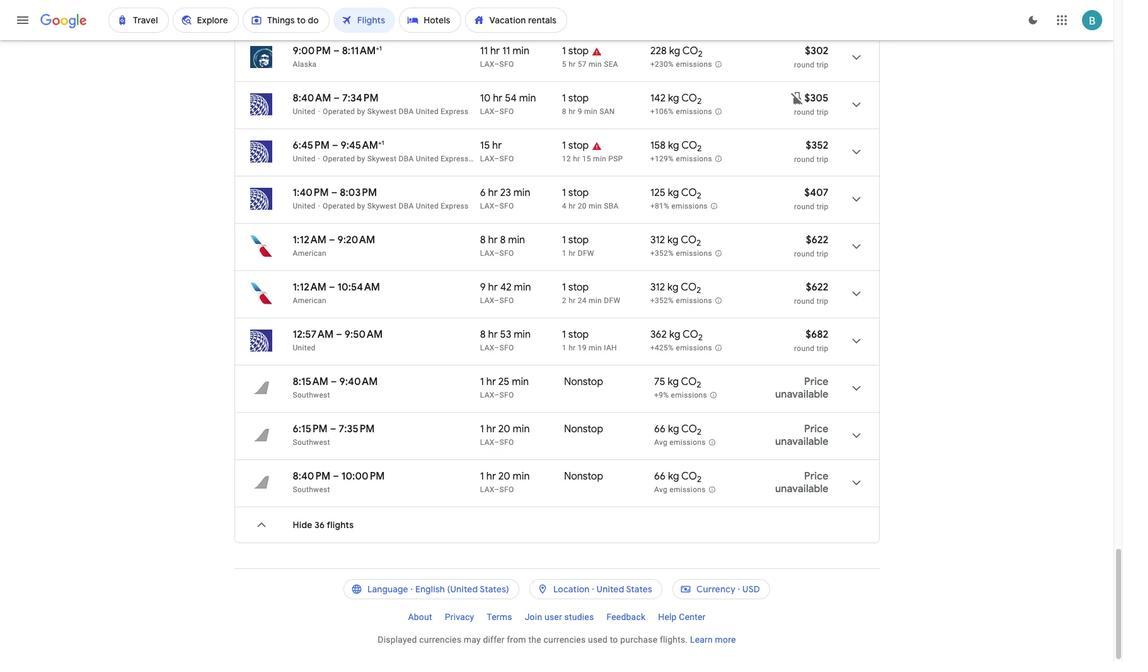 Task type: vqa. For each thing, say whether or not it's contained in the screenshot.
the CO related to 9:20 AM
yes



Task type: locate. For each thing, give the bounding box(es) containing it.
lax inside the 11 hr 11 min lax – sfo
[[480, 60, 494, 69]]

2 $622 round trip from the top
[[794, 281, 829, 306]]

stop up 57
[[568, 45, 589, 57]]

3 price unavailable from the top
[[775, 470, 829, 495]]

1 round from the top
[[794, 61, 815, 69]]

sfo inside 8 hr 8 min lax – sfo
[[500, 249, 514, 258]]

 image for 1:40 pm
[[318, 202, 320, 211]]

1 vertical spatial american
[[293, 296, 327, 305]]

4 lax from the top
[[480, 154, 494, 163]]

1 1 stop flight. element from the top
[[562, 45, 589, 59]]

lax inside 6 hr 23 min lax – sfo
[[480, 202, 494, 211]]

sfo inside 1 hr 25 min lax – sfo
[[500, 391, 514, 400]]

0 vertical spatial 15
[[480, 139, 490, 152]]

158 kg co 2
[[650, 139, 702, 154]]

by down arrival time: 7:34 pm. text box
[[357, 107, 365, 116]]

8:40 pm
[[293, 470, 330, 483]]

2 vertical spatial nonstop
[[564, 470, 603, 483]]

kg for 7:35 pm
[[668, 423, 679, 436]]

0 vertical spatial american
[[293, 249, 327, 258]]

3 round from the top
[[794, 155, 815, 164]]

layover (1 of 1) is a 1 hr 19 min layover at george bush intercontinental airport in houston. element
[[562, 343, 644, 353]]

$302 round trip
[[794, 45, 829, 69]]

2 american from the top
[[293, 296, 327, 305]]

1 stop flight. element
[[562, 45, 589, 59], [562, 92, 589, 107], [562, 139, 589, 154], [562, 187, 589, 201], [562, 234, 589, 248], [562, 281, 589, 296], [562, 328, 589, 343]]

emissions
[[676, 60, 712, 69], [676, 107, 712, 116], [676, 155, 712, 163], [672, 202, 708, 211], [676, 249, 712, 258], [676, 296, 712, 305], [676, 344, 712, 352], [671, 391, 707, 400], [670, 438, 706, 447], [670, 485, 706, 494]]

trip inside $407 round trip
[[817, 202, 829, 211]]

1 total duration 1 hr 20 min. element from the top
[[480, 423, 564, 437]]

1 stop flight. element up the 19
[[562, 328, 589, 343]]

2 avg emissions from the top
[[654, 485, 706, 494]]

2 inside 158 kg co 2
[[697, 143, 702, 154]]

1 vertical spatial +
[[378, 139, 382, 147]]

– inside 8:15 am – 9:40 am southwest
[[331, 376, 337, 388]]

1:12 am down departure time: 1:12 am. text box
[[293, 281, 326, 294]]

dfw up 1 stop 2 hr 24 min dfw
[[578, 249, 594, 258]]

united down operated by skywest dba united express, skywest dba united express
[[416, 202, 439, 211]]

+230%
[[650, 60, 674, 69]]

1 vertical spatial 15
[[582, 154, 591, 163]]

sea
[[604, 60, 618, 69]]

0 horizontal spatial currencies
[[419, 635, 461, 645]]

0 horizontal spatial 9
[[480, 281, 486, 294]]

53
[[500, 328, 511, 341]]

1 stop for 15 hr
[[562, 139, 589, 152]]

round down 682 us dollars text field
[[794, 344, 815, 353]]

8 sfo from the top
[[500, 344, 514, 352]]

currencies down privacy
[[419, 635, 461, 645]]

1 vertical spatial total duration 10 hr 54 min. element
[[480, 92, 562, 107]]

0 vertical spatial 9
[[578, 107, 582, 116]]

lax inside 8 hr 8 min lax – sfo
[[480, 249, 494, 258]]

2 stop from the top
[[568, 92, 589, 105]]

flights.
[[660, 635, 688, 645]]

currencies down join user studies link
[[544, 635, 586, 645]]

layover (1 of 1) is a 5 hr 57 min overnight layover at seattle-tacoma international airport in seattle. element
[[562, 59, 644, 69]]

stop for 10 hr 54 min
[[568, 92, 589, 105]]

kg inside 158 kg co 2
[[668, 139, 679, 152]]

lax for 9:20 am
[[480, 249, 494, 258]]

1 avg from the top
[[654, 438, 667, 447]]

6:45 pm
[[293, 139, 330, 152]]

1 66 kg co 2 from the top
[[654, 423, 702, 438]]

0 vertical spatial 1 hr 20 min lax – sfo
[[480, 423, 530, 447]]

1 horizontal spatial 15
[[582, 154, 591, 163]]

7 stop from the top
[[568, 328, 589, 341]]

1 vertical spatial avg
[[654, 485, 667, 494]]

2 +352% emissions from the top
[[650, 296, 712, 305]]

express up express,
[[441, 107, 469, 116]]

currencies
[[419, 635, 461, 645], [544, 635, 586, 645]]

operated for 9:45 am
[[323, 154, 355, 163]]

stop up layover (1 of 1) is a 4 hr 20 min layover at santa barbara airport in santa barbara. element
[[568, 187, 589, 199]]

+352% emissions for 9 hr 42 min
[[650, 296, 712, 305]]

2 operated by skywest dba united express from the top
[[323, 202, 469, 211]]

5 1 stop flight. element from the top
[[562, 234, 589, 248]]

2 inside 142 kg co 2
[[697, 96, 702, 107]]

20 inside 1 stop 4 hr 20 min sba
[[578, 202, 587, 211]]

american inside the 1:12 am – 10:54 am american
[[293, 296, 327, 305]]

1 stop flight. element down 4
[[562, 234, 589, 248]]

trip down "302 us dollars" text field
[[817, 61, 829, 69]]

skywest down arrival time: 9:45 am on  tuesday, november 21. text box
[[367, 154, 397, 163]]

Arrival time: 7:34 PM. text field
[[342, 92, 379, 105]]

0 vertical spatial nonstop
[[564, 376, 603, 388]]

united down departure time: 8:40 am. text box
[[293, 107, 316, 116]]

2 1 hr 20 min lax – sfo from the top
[[480, 470, 530, 494]]

6 1 stop flight. element from the top
[[562, 281, 589, 296]]

sfo for 9:50 am
[[500, 344, 514, 352]]

privacy
[[445, 612, 474, 622]]

total duration 1 hr 20 min. element for 7:35 pm
[[480, 423, 564, 437]]

american for 10:54 am
[[293, 296, 327, 305]]

 image down "1:40 pm" text box
[[318, 202, 320, 211]]

11 sfo from the top
[[500, 485, 514, 494]]

3 price from the top
[[804, 470, 829, 483]]

0 vertical spatial +
[[376, 44, 379, 52]]

1:12 am inside the 1:12 am – 9:20 am american
[[293, 234, 326, 246]]

trip down $622 text field
[[817, 250, 829, 258]]

hr inside 1 stop 1 hr dfw
[[569, 249, 576, 258]]

2 +352% from the top
[[650, 296, 674, 305]]

sfo inside 8 hr 53 min lax – sfo
[[500, 344, 514, 352]]

0 vertical spatial unavailable
[[775, 388, 829, 401]]

round for 11 hr 11 min
[[794, 61, 815, 69]]

hr
[[490, 45, 500, 57], [569, 60, 576, 69], [493, 92, 503, 105], [569, 107, 576, 116], [492, 139, 502, 152], [573, 154, 580, 163], [488, 187, 498, 199], [569, 202, 576, 211], [488, 234, 498, 246], [569, 249, 576, 258], [488, 281, 498, 294], [569, 296, 576, 305], [488, 328, 498, 341], [569, 344, 576, 352], [486, 376, 496, 388], [486, 423, 496, 436], [486, 470, 496, 483]]

– inside the 9:00 pm – 8:11 am + 1
[[333, 45, 340, 57]]

stop inside 1 stop 2 hr 24 min dfw
[[568, 281, 589, 294]]

– inside 6 hr 23 min lax – sfo
[[494, 202, 500, 211]]

$622 round trip up 622 us dollars text field
[[794, 234, 829, 258]]

1 stop up 12
[[562, 139, 589, 152]]

12:57 am – 9:50 am united
[[293, 328, 383, 352]]

trip down 407 us dollars text box
[[817, 202, 829, 211]]

trip inside $352 round trip
[[817, 155, 829, 164]]

sba
[[604, 202, 619, 211]]

round down $622 text field
[[794, 250, 815, 258]]

sfo inside 15 hr lax – sfo
[[500, 154, 514, 163]]

1 stop flight. element up 12
[[562, 139, 589, 154]]

price unavailable left flight details. leaves los angeles international airport at 8:40 pm on monday, november 20 and arrives at san francisco international airport at 10:00 pm on monday, november 20. icon
[[775, 470, 829, 495]]

0 vertical spatial 1:12 am
[[293, 234, 326, 246]]

total duration 1 hr 20 min. element for 10:00 pm
[[480, 470, 564, 485]]

0 vertical spatial express
[[441, 107, 469, 116]]

min inside 10 hr 54 min lax – sfo
[[519, 92, 536, 105]]

1 nonstop from the top
[[564, 376, 603, 388]]

– inside the 1:12 am – 9:20 am american
[[329, 234, 335, 246]]

total duration 1 hr 20 min. element
[[480, 423, 564, 437], [480, 470, 564, 485]]

emissions for 9:20 am
[[676, 249, 712, 258]]

2 operated from the top
[[323, 154, 355, 163]]

8 hr 53 min lax – sfo
[[480, 328, 531, 352]]

2 312 kg co 2 from the top
[[650, 281, 701, 296]]

– inside the 11 hr 11 min lax – sfo
[[494, 60, 500, 69]]

1 1 hr 20 min lax – sfo from the top
[[480, 423, 530, 447]]

3 unavailable from the top
[[775, 483, 829, 495]]

nonstop flight. element for 7:35 pm
[[564, 423, 603, 437]]

round inside $302 round trip
[[794, 61, 815, 69]]

158
[[650, 139, 666, 152]]

terms link
[[481, 607, 519, 627]]

stop inside 1 stop 4 hr 20 min sba
[[568, 187, 589, 199]]

price unavailable left 'flight details. leaves los angeles international airport at 6:15 pm on monday, november 20 and arrives at san francisco international airport at 7:35 pm on monday, november 20.' icon
[[775, 423, 829, 448]]

6:45 pm – 9:45 am + 1
[[293, 139, 384, 152]]

2 1 stop flight. element from the top
[[562, 92, 589, 107]]

1 vertical spatial price unavailable
[[775, 423, 829, 448]]

hr inside 8 hr 53 min lax – sfo
[[488, 328, 498, 341]]

1 hr 20 min lax – sfo
[[480, 423, 530, 447], [480, 470, 530, 494]]

1 vertical spatial 1:12 am
[[293, 281, 326, 294]]

min inside 1 stop 1 hr 19 min iah
[[589, 344, 602, 352]]

2 vertical spatial nonstop flight. element
[[564, 470, 603, 485]]

southwest inside 8:40 pm – 10:00 pm southwest
[[293, 485, 330, 494]]

0 vertical spatial 66
[[654, 423, 666, 436]]

2 $622 from the top
[[806, 281, 829, 294]]

layover (1 of 1) is a 1 hr layover at dallas/fort worth international airport in dallas. element
[[562, 248, 644, 258]]

312 kg co 2 for 9 hr 42 min
[[650, 281, 701, 296]]

trip down $305 text box
[[817, 108, 829, 117]]

total duration 10 hr 54 min. element containing 10 hr 54 min
[[480, 92, 562, 107]]

price left 'flight details. leaves los angeles international airport at 6:15 pm on monday, november 20 and arrives at san francisco international airport at 7:35 pm on monday, november 20.' icon
[[804, 423, 829, 436]]

2 vertical spatial by
[[357, 202, 365, 211]]

1 stop flight. element for 10 hr 54 min
[[562, 92, 589, 107]]

Arrival time: 7:35 PM. text field
[[339, 423, 375, 436]]

2 for 10:00 pm
[[697, 474, 702, 485]]

unavailable for 9:40 am
[[775, 388, 829, 401]]

3 stop from the top
[[568, 139, 589, 152]]

kg for 9:50 am
[[669, 328, 680, 341]]

united down 6:45 pm at the left top of page
[[293, 154, 316, 163]]

united up operated by skywest dba united express, skywest dba united express
[[416, 107, 439, 116]]

kg inside 75 kg co 2
[[668, 376, 679, 388]]

hr inside 1 hr 25 min lax – sfo
[[486, 376, 496, 388]]

0 vertical spatial total duration 1 hr 20 min. element
[[480, 423, 564, 437]]

stop up layover (1 of 1) is a 1 hr layover at dallas/fort worth international airport in dallas. element
[[568, 234, 589, 246]]

min
[[513, 45, 530, 57], [589, 60, 602, 69], [519, 92, 536, 105], [584, 107, 597, 116], [593, 154, 606, 163], [513, 187, 530, 199], [589, 202, 602, 211], [508, 234, 525, 246], [514, 281, 531, 294], [589, 296, 602, 305], [514, 328, 531, 341], [589, 344, 602, 352], [512, 376, 529, 388], [513, 423, 530, 436], [513, 470, 530, 483]]

price unavailable
[[775, 376, 829, 401], [775, 423, 829, 448], [775, 470, 829, 495]]

66
[[654, 423, 666, 436], [654, 470, 666, 483]]

302 US dollars text field
[[805, 45, 829, 57]]

emissions for 10:00 pm
[[670, 485, 706, 494]]

unavailable left 'flight details. leaves los angeles international airport at 6:15 pm on monday, november 20 and arrives at san francisco international airport at 7:35 pm on monday, november 20.' icon
[[775, 436, 829, 448]]

co for 7:35 pm
[[681, 423, 697, 436]]

stop up 24
[[568, 281, 589, 294]]

1 vertical spatial 312 kg co 2
[[650, 281, 701, 296]]

5 sfo from the top
[[500, 202, 514, 211]]

1 vertical spatial unavailable
[[775, 436, 829, 448]]

sfo inside the 11 hr 11 min lax – sfo
[[500, 60, 514, 69]]

unavailable for 10:00 pm
[[775, 483, 829, 495]]

1 horizontal spatial 11
[[502, 45, 510, 57]]

2 unavailable from the top
[[775, 436, 829, 448]]

0 vertical spatial  image
[[318, 107, 320, 116]]

+ down arrival time: 7:34 pm. text box
[[378, 139, 382, 147]]

+81% emissions
[[650, 202, 708, 211]]

trip down 682 us dollars text field
[[817, 344, 829, 353]]

kg
[[669, 45, 680, 57], [668, 92, 679, 105], [668, 139, 679, 152], [668, 187, 679, 199], [668, 234, 679, 246], [668, 281, 679, 294], [669, 328, 680, 341], [668, 376, 679, 388], [668, 423, 679, 436], [668, 470, 679, 483]]

co for 9:20 am
[[681, 234, 697, 246]]

dfw right 24
[[604, 296, 620, 305]]

1 operated from the top
[[323, 107, 355, 116]]

 image down departure time: 8:40 am. text box
[[318, 107, 320, 116]]

southwest inside 8:15 am – 9:40 am southwest
[[293, 391, 330, 400]]

0 vertical spatial $622 round trip
[[794, 234, 829, 258]]

0 vertical spatial by
[[357, 107, 365, 116]]

9:50 am
[[345, 328, 383, 341]]

2 inside 228 kg co 2
[[698, 49, 703, 59]]

5 stop from the top
[[568, 234, 589, 246]]

1 stop flight. element up 57
[[562, 45, 589, 59]]

9
[[578, 107, 582, 116], [480, 281, 486, 294]]

$622 left flight details. leaves los angeles international airport at 1:12 am on monday, november 20 and arrives at san francisco international airport at 9:20 am on monday, november 20. image
[[806, 234, 829, 246]]

1 stop for 11 hr 11 min
[[562, 45, 589, 57]]

1 66 from the top
[[654, 423, 666, 436]]

kg inside 228 kg co 2
[[669, 45, 680, 57]]

7 sfo from the top
[[500, 296, 514, 305]]

$622 for 8 hr 8 min
[[806, 234, 829, 246]]

trip down $352 text field
[[817, 155, 829, 164]]

min inside 1 stop 4 hr 20 min sba
[[589, 202, 602, 211]]

10
[[480, 92, 491, 105]]

+352%
[[650, 249, 674, 258], [650, 296, 674, 305]]

0 vertical spatial 1 stop
[[562, 45, 589, 57]]

total duration 10 hr 54 min. element
[[480, 0, 562, 12], [480, 92, 562, 107]]

min inside 8 hr 8 min lax – sfo
[[508, 234, 525, 246]]

1 inside 1 stop 2 hr 24 min dfw
[[562, 281, 566, 294]]

3 nonstop flight. element from the top
[[564, 470, 603, 485]]

(united
[[447, 584, 478, 595]]

1 trip from the top
[[817, 61, 829, 69]]

4 1 stop flight. element from the top
[[562, 187, 589, 201]]

$622 left flight details. leaves los angeles international airport at 1:12 am on monday, november 20 and arrives at san francisco international airport at 10:54 am on monday, november 20. icon
[[806, 281, 829, 294]]

0 vertical spatial $622
[[806, 234, 829, 246]]

leaves los angeles international airport at 12:57 am on monday, november 20 and arrives at san francisco international airport at 9:50 am on monday, november 20. element
[[293, 328, 383, 341]]

8 inside 8 hr 53 min lax – sfo
[[480, 328, 486, 341]]

1:12 am for 10:54 am
[[293, 281, 326, 294]]

2 stops flight. element
[[562, 0, 595, 12]]

emissions for 9:45 am
[[676, 155, 712, 163]]

362 kg co 2
[[650, 328, 703, 343]]

nonstop
[[564, 376, 603, 388], [564, 423, 603, 436], [564, 470, 603, 483]]

228
[[650, 45, 667, 57]]

avg for 7:35 pm
[[654, 438, 667, 447]]

1 horizontal spatial 9
[[578, 107, 582, 116]]

6 lax from the top
[[480, 249, 494, 258]]

2  image from the top
[[318, 202, 320, 211]]

+230% emissions
[[650, 60, 712, 69]]

round inside $352 round trip
[[794, 155, 815, 164]]

american inside the 1:12 am – 9:20 am american
[[293, 249, 327, 258]]

1 vertical spatial +352%
[[650, 296, 674, 305]]

total duration 10 hr 54 min. element down the 11 hr 11 min lax – sfo at the top of the page
[[480, 92, 562, 107]]

6 trip from the top
[[817, 297, 829, 306]]

round down "302 us dollars" text field
[[794, 61, 815, 69]]

hr inside 15 hr lax – sfo
[[492, 139, 502, 152]]

operated down leaves los angeles international airport at 8:40 am on monday, november 20 and arrives at san francisco international airport at 7:34 pm on monday, november 20. element
[[323, 107, 355, 116]]

round down 622 us dollars text field
[[794, 297, 815, 306]]

2 for 9:40 am
[[697, 380, 701, 390]]

this price for this flight doesn't include overhead bin access. if you need a carry-on bag, use the bags filter to update prices. image
[[790, 90, 805, 106]]

united left states
[[597, 584, 624, 595]]

+352% up 362 on the right of page
[[650, 296, 674, 305]]

0 vertical spatial 312 kg co 2
[[650, 234, 701, 248]]

1 vertical spatial 9
[[480, 281, 486, 294]]

1 1 stop from the top
[[562, 45, 589, 57]]

1 vertical spatial 312
[[650, 281, 665, 294]]

Departure time: 1:40 PM. text field
[[293, 187, 329, 199]]

stop up 12
[[568, 139, 589, 152]]

1 vertical spatial $622
[[806, 281, 829, 294]]

sfo
[[500, 13, 514, 21], [500, 60, 514, 69], [500, 107, 514, 116], [500, 154, 514, 163], [500, 202, 514, 211], [500, 249, 514, 258], [500, 296, 514, 305], [500, 344, 514, 352], [500, 391, 514, 400], [500, 438, 514, 447], [500, 485, 514, 494]]

1 vertical spatial 1 hr 20 min lax – sfo
[[480, 470, 530, 494]]

american down departure time: 1:12 am. text field
[[293, 296, 327, 305]]

622 US dollars text field
[[806, 234, 829, 246]]

flight details. leaves los angeles international airport at 6:45 pm on monday, november 20 and arrives at san francisco international airport at 9:45 am on tuesday, november 21. image
[[841, 137, 871, 167]]

flight details. leaves los angeles international airport at 1:40 pm on monday, november 20 and arrives at san francisco international airport at 8:03 pm on monday, november 20. image
[[841, 184, 871, 214]]

1 stop flight. element down 57
[[562, 92, 589, 107]]

1:12 am left '9:20 am' text box
[[293, 234, 326, 246]]

9 left "san"
[[578, 107, 582, 116]]

1 +352% from the top
[[650, 249, 674, 258]]

join user studies link
[[519, 607, 600, 627]]

1 312 from the top
[[650, 234, 665, 246]]

2 for 8:11 am
[[698, 49, 703, 59]]

1 vertical spatial 66 kg co 2
[[654, 470, 702, 485]]

operated for 8:03 pm
[[323, 202, 355, 211]]

round inside $407 round trip
[[794, 202, 815, 211]]

2 1 stop from the top
[[562, 139, 589, 152]]

states
[[626, 584, 652, 595]]

by
[[357, 107, 365, 116], [357, 154, 365, 163], [357, 202, 365, 211]]

kg for 7:34 pm
[[668, 92, 679, 105]]

1 vertical spatial total duration 1 hr 20 min. element
[[480, 470, 564, 485]]

0 vertical spatial operated by skywest dba united express
[[323, 107, 469, 116]]

1 stop 1 hr dfw
[[562, 234, 594, 258]]

trip for 15 hr
[[817, 155, 829, 164]]

co inside 125 kg co 2
[[681, 187, 697, 199]]

co for 7:34 pm
[[681, 92, 697, 105]]

2 vertical spatial price unavailable
[[775, 470, 829, 495]]

united inside 12:57 am – 9:50 am united
[[293, 344, 316, 352]]

round down 407 us dollars text box
[[794, 202, 815, 211]]

1 vertical spatial nonstop flight. element
[[564, 423, 603, 437]]

352 US dollars text field
[[806, 139, 829, 152]]

1 vertical spatial +352% emissions
[[650, 296, 712, 305]]

– inside 12:57 am – 9:50 am united
[[336, 328, 342, 341]]

trip down 622 us dollars text field
[[817, 297, 829, 306]]

4 stop from the top
[[568, 187, 589, 199]]

2 by from the top
[[357, 154, 365, 163]]

11 hr 11 min lax – sfo
[[480, 45, 530, 69]]

trip inside $682 round trip
[[817, 344, 829, 353]]

2 66 from the top
[[654, 470, 666, 483]]

leaves los angeles international airport at 8:40 pm on monday, november 20 and arrives at san francisco international airport at 10:00 pm on monday, november 20. element
[[293, 470, 385, 483]]

express for 10 hr 54 min
[[441, 107, 469, 116]]

2 total duration 1 hr 20 min. element from the top
[[480, 470, 564, 485]]

+352% emissions down the +81% emissions
[[650, 249, 712, 258]]

1 inside "1 stop 8 hr 9 min san"
[[562, 92, 566, 105]]

price unavailable down $682 round trip
[[775, 376, 829, 401]]

1 horizontal spatial currencies
[[544, 635, 586, 645]]

Arrival time: 9:45 AM on  Tuesday, November 21. text field
[[341, 139, 384, 152]]

312 down +81%
[[650, 234, 665, 246]]

1:40 pm – 8:03 pm
[[293, 187, 377, 199]]

skywest for 1:40 pm – 8:03 pm
[[367, 202, 397, 211]]

1 stop 2 hr 24 min dfw
[[562, 281, 620, 305]]

flight details. leaves los angeles international airport at 1:12 am on monday, november 20 and arrives at san francisco international airport at 10:54 am on monday, november 20. image
[[841, 279, 871, 309]]

avg
[[654, 438, 667, 447], [654, 485, 667, 494]]

0 vertical spatial +352%
[[650, 249, 674, 258]]

4 round from the top
[[794, 202, 815, 211]]

0 horizontal spatial 11
[[480, 45, 488, 57]]

2 southwest from the top
[[293, 438, 330, 447]]

1 vertical spatial price
[[804, 423, 829, 436]]

by down 9:45 am
[[357, 154, 365, 163]]

1  image from the top
[[318, 107, 320, 116]]

hr inside 8 hr 8 min lax – sfo
[[488, 234, 498, 246]]

312 kg co 2 for 8 hr 8 min
[[650, 234, 701, 248]]

co inside 362 kg co 2
[[683, 328, 698, 341]]

1 by from the top
[[357, 107, 365, 116]]

united left express,
[[416, 154, 439, 163]]

0 vertical spatial price unavailable
[[775, 376, 829, 401]]

purchase
[[620, 635, 658, 645]]

nonstop flight. element for 10:00 pm
[[564, 470, 603, 485]]

9:00 pm
[[293, 45, 331, 57]]

42
[[500, 281, 512, 294]]

stop up layover (1 of 1) is a 8 hr 9 min layover at san diego international airport in san diego. element
[[568, 92, 589, 105]]

southwest down 8:40 pm text box
[[293, 485, 330, 494]]

price left flight details. leaves los angeles international airport at 8:40 pm on monday, november 20 and arrives at san francisco international airport at 10:00 pm on monday, november 20. icon
[[804, 470, 829, 483]]

nonstop flight. element
[[564, 376, 603, 390], [564, 423, 603, 437], [564, 470, 603, 485]]

leaves los angeles international airport at 8:15 am on monday, november 20 and arrives at san francisco international airport at 9:40 am on monday, november 20. element
[[293, 376, 378, 388]]

sfo for 10:00 pm
[[500, 485, 514, 494]]

0 vertical spatial dfw
[[562, 13, 578, 21]]

312 kg co 2 up 362 kg co 2
[[650, 281, 701, 296]]

by down arrival time: 8:03 pm. text field on the left
[[357, 202, 365, 211]]

trip for 8 hr 53 min
[[817, 344, 829, 353]]

terms
[[487, 612, 512, 622]]

2 312 from the top
[[650, 281, 665, 294]]

lax for 7:34 pm
[[480, 107, 494, 116]]

southwest for 6:15 pm
[[293, 438, 330, 447]]

Departure time: 9:00 PM. text field
[[293, 45, 331, 57]]

1 11 from the left
[[480, 45, 488, 57]]

unavailable down $682 round trip
[[775, 388, 829, 401]]

1 sfo from the top
[[500, 13, 514, 21]]

displayed
[[378, 635, 417, 645]]

+ for 8:11 am
[[376, 44, 379, 52]]

1 stop up 57
[[562, 45, 589, 57]]

price unavailable for 7:35 pm
[[775, 423, 829, 448]]

1 stop flight. element for 8 hr 53 min
[[562, 328, 589, 343]]

1 stop flight. element up 24
[[562, 281, 589, 296]]

lax for 8:03 pm
[[480, 202, 494, 211]]

kg for 8:03 pm
[[668, 187, 679, 199]]

+
[[376, 44, 379, 52], [378, 139, 382, 147]]

7 trip from the top
[[817, 344, 829, 353]]

united down the total duration 15 hr. element
[[521, 154, 544, 163]]

dba for 15 hr
[[399, 154, 414, 163]]

1 vertical spatial avg emissions
[[654, 485, 706, 494]]

dfw down 2 stops flight. element
[[562, 13, 578, 21]]

express down express,
[[441, 202, 469, 211]]

1 1:12 am from the top
[[293, 234, 326, 246]]

layover (1 of 1) is a 12 hr 15 min overnight layover at palm springs international airport in palm springs. element
[[562, 154, 644, 164]]

 image
[[318, 154, 320, 163]]

by for 9:45 am
[[357, 154, 365, 163]]

– inside 15 hr lax – sfo
[[494, 154, 500, 163]]

$407
[[804, 187, 829, 199]]

co inside 142 kg co 2
[[681, 92, 697, 105]]

1 vertical spatial $622 round trip
[[794, 281, 829, 306]]

+ down booked
[[376, 44, 379, 52]]

american down departure time: 1:12 am. text box
[[293, 249, 327, 258]]

15 right 12
[[582, 154, 591, 163]]

stop up the 19
[[568, 328, 589, 341]]

 image
[[318, 107, 320, 116], [318, 202, 320, 211]]

0 vertical spatial price
[[804, 376, 829, 388]]

0 vertical spatial avg
[[654, 438, 667, 447]]

dba
[[399, 107, 414, 116], [399, 154, 414, 163], [504, 154, 519, 163], [399, 202, 414, 211]]

round for 15 hr
[[794, 155, 815, 164]]

2 vertical spatial dfw
[[604, 296, 620, 305]]

southwest down departure time: 6:15 pm. text box
[[293, 438, 330, 447]]

kg for 10:00 pm
[[668, 470, 679, 483]]

57
[[578, 60, 587, 69]]

unavailable left flight details. leaves los angeles international airport at 8:40 pm on monday, november 20 and arrives at san francisco international airport at 10:00 pm on monday, november 20. icon
[[775, 483, 829, 495]]

2 lax from the top
[[480, 60, 494, 69]]

2 nonstop from the top
[[564, 423, 603, 436]]

$622 round trip up 682 us dollars text field
[[794, 281, 829, 306]]

0 vertical spatial 20
[[578, 202, 587, 211]]

operated
[[323, 107, 355, 116], [323, 154, 355, 163], [323, 202, 355, 211]]

price unavailable for 9:40 am
[[775, 376, 829, 401]]

1 price from the top
[[804, 376, 829, 388]]

1 stop flight. element for 8 hr 8 min
[[562, 234, 589, 248]]

9 lax from the top
[[480, 391, 494, 400]]

2 vertical spatial express
[[441, 202, 469, 211]]

2 avg from the top
[[654, 485, 667, 494]]

4 sfo from the top
[[500, 154, 514, 163]]

312 kg co 2 down the +81% emissions
[[650, 234, 701, 248]]

305 US dollars text field
[[805, 92, 829, 105]]

1 +352% emissions from the top
[[650, 249, 712, 258]]

20 for 10:00 pm
[[498, 470, 510, 483]]

2 vertical spatial price
[[804, 470, 829, 483]]

1 lax from the top
[[480, 13, 494, 21]]

1 vertical spatial dfw
[[578, 249, 594, 258]]

2 total duration 10 hr 54 min. element from the top
[[480, 92, 562, 107]]

3 operated from the top
[[323, 202, 355, 211]]

0 vertical spatial 66 kg co 2
[[654, 423, 702, 438]]

7 lax from the top
[[480, 296, 494, 305]]

operated by skywest dba united express down 7:34 pm
[[323, 107, 469, 116]]

operated down 1:40 pm – 8:03 pm at the top left of page
[[323, 202, 355, 211]]

operated by skywest dba united express, skywest dba united express
[[323, 154, 574, 163]]

3 nonstop from the top
[[564, 470, 603, 483]]

total duration 10 hr 54 min. element up "lax – sfo"
[[480, 0, 562, 12]]

sfo inside the 9 hr 42 min lax – sfo
[[500, 296, 514, 305]]

lax inside the 9 hr 42 min lax – sfo
[[480, 296, 494, 305]]

1 unavailable from the top
[[775, 388, 829, 401]]

0 vertical spatial +352% emissions
[[650, 249, 712, 258]]

flight details. leaves los angeles international airport at 9:00 pm on monday, november 20 and arrives at san francisco international airport at 8:11 am on tuesday, november 21. image
[[841, 42, 871, 72]]

4 trip from the top
[[817, 202, 829, 211]]

5 round from the top
[[794, 250, 815, 258]]

2 price unavailable from the top
[[775, 423, 829, 448]]

1 price unavailable from the top
[[775, 376, 829, 401]]

8:15 am
[[293, 376, 328, 388]]

trip for 11 hr 11 min
[[817, 61, 829, 69]]

0 vertical spatial southwest
[[293, 391, 330, 400]]

3 southwest from the top
[[293, 485, 330, 494]]

125 kg co 2
[[650, 187, 701, 201]]

1 american from the top
[[293, 249, 327, 258]]

stop
[[568, 45, 589, 57], [568, 92, 589, 105], [568, 139, 589, 152], [568, 187, 589, 199], [568, 234, 589, 246], [568, 281, 589, 294], [568, 328, 589, 341]]

price for 10:00 pm
[[804, 470, 829, 483]]

0 vertical spatial total duration 10 hr 54 min. element
[[480, 0, 562, 12]]

36
[[315, 519, 325, 531]]

$352
[[806, 139, 829, 152]]

+352% emissions up 362 kg co 2
[[650, 296, 712, 305]]

+106% emissions
[[650, 107, 712, 116]]

lax for 9:40 am
[[480, 391, 494, 400]]

312 up 362 on the right of page
[[650, 281, 665, 294]]

7 1 stop flight. element from the top
[[562, 328, 589, 343]]

2 vertical spatial southwest
[[293, 485, 330, 494]]

407 US dollars text field
[[804, 187, 829, 199]]

1 vertical spatial nonstop
[[564, 423, 603, 436]]

co inside 158 kg co 2
[[681, 139, 697, 152]]

1 stop from the top
[[568, 45, 589, 57]]

0 vertical spatial 312
[[650, 234, 665, 246]]

1 nonstop flight. element from the top
[[564, 376, 603, 390]]

united down 12:57 am
[[293, 344, 316, 352]]

0 vertical spatial operated
[[323, 107, 355, 116]]

10 sfo from the top
[[500, 438, 514, 447]]

stop inside 1 stop 1 hr dfw
[[568, 234, 589, 246]]

southwest down 8:15 am
[[293, 391, 330, 400]]

2 66 kg co 2 from the top
[[654, 470, 702, 485]]

Arrival time: 8:11 AM on  Tuesday, November 21. text field
[[342, 44, 382, 57]]

Departure time: 8:40 AM. text field
[[293, 92, 331, 105]]

Departure time: 8:40 PM. text field
[[293, 470, 330, 483]]

+ inside 6:45 pm – 9:45 am + 1
[[378, 139, 382, 147]]

54
[[505, 92, 517, 105]]

total duration 1 hr 25 min. element
[[480, 376, 564, 390]]

1 vertical spatial 1 stop
[[562, 139, 589, 152]]

0 vertical spatial avg emissions
[[654, 438, 706, 447]]

1 operated by skywest dba united express from the top
[[323, 107, 469, 116]]

1 vertical spatial 20
[[498, 423, 510, 436]]

skywest
[[367, 107, 397, 116], [367, 154, 397, 163], [472, 154, 502, 163], [367, 202, 397, 211]]

3 sfo from the top
[[500, 107, 514, 116]]

1 vertical spatial by
[[357, 154, 365, 163]]

round down $352
[[794, 155, 815, 164]]

co for 10:00 pm
[[681, 470, 697, 483]]

lax inside 1 hr 25 min lax – sfo
[[480, 391, 494, 400]]

2 for 8:03 pm
[[697, 190, 701, 201]]

1 stop flight. element up 4
[[562, 187, 589, 201]]

8 lax from the top
[[480, 344, 494, 352]]

southwest inside the 6:15 pm – 7:35 pm southwest
[[293, 438, 330, 447]]

kg inside 362 kg co 2
[[669, 328, 680, 341]]

hr inside the 9 hr 42 min lax – sfo
[[488, 281, 498, 294]]

2 vertical spatial 20
[[498, 470, 510, 483]]

2 vertical spatial unavailable
[[775, 483, 829, 495]]

$352 round trip
[[794, 139, 829, 164]]

8
[[562, 107, 567, 116], [480, 234, 486, 246], [500, 234, 506, 246], [480, 328, 486, 341]]

co
[[682, 45, 698, 57], [681, 92, 697, 105], [681, 139, 697, 152], [681, 187, 697, 199], [681, 234, 697, 246], [681, 281, 697, 294], [683, 328, 698, 341], [681, 376, 697, 388], [681, 423, 697, 436], [681, 470, 697, 483]]

2 vertical spatial operated
[[323, 202, 355, 211]]

2 inside 125 kg co 2
[[697, 190, 701, 201]]

total duration 10 hr 54 min. element for dfw
[[480, 0, 562, 12]]

operated down the leaves los angeles international airport at 6:45 pm on monday, november 20 and arrives at san francisco international airport at 9:45 am on tuesday, november 21. element
[[323, 154, 355, 163]]

+352% down +81%
[[650, 249, 674, 258]]

leaves los angeles international airport at 11:40 pm on monday, november 20 and arrives at san francisco international airport at 10:34 am on tuesday, november 21. element
[[293, 0, 393, 10]]

round inside $682 round trip
[[794, 344, 815, 353]]

price left flight details. leaves los angeles international airport at 8:15 am on monday, november 20 and arrives at san francisco international airport at 9:40 am on monday, november 20. icon at right bottom
[[804, 376, 829, 388]]

skywest down 7:34 pm
[[367, 107, 397, 116]]

7:34 pm
[[342, 92, 379, 105]]

6:15 pm – 7:35 pm southwest
[[293, 423, 375, 447]]

1 vertical spatial 66
[[654, 470, 666, 483]]

1 vertical spatial  image
[[318, 202, 320, 211]]

15 up operated by skywest dba united express, skywest dba united express
[[480, 139, 490, 152]]

11 lax from the top
[[480, 485, 494, 494]]

sfo inside 6 hr 23 min lax – sfo
[[500, 202, 514, 211]]

0 horizontal spatial 15
[[480, 139, 490, 152]]

skywest down arrival time: 8:03 pm. text field on the left
[[367, 202, 397, 211]]

0 vertical spatial nonstop flight. element
[[564, 376, 603, 390]]

9 left '42'
[[480, 281, 486, 294]]

stop inside "1 stop 8 hr 9 min san"
[[568, 92, 589, 105]]

main menu image
[[15, 13, 30, 28]]

20 for 7:35 pm
[[498, 423, 510, 436]]

2 inside 75 kg co 2
[[697, 380, 701, 390]]

10 lax from the top
[[480, 438, 494, 447]]

2 trip from the top
[[817, 108, 829, 117]]

142
[[650, 92, 666, 105]]

1 stop
[[562, 45, 589, 57], [562, 139, 589, 152]]

1 southwest from the top
[[293, 391, 330, 400]]

emissions for 8:03 pm
[[672, 202, 708, 211]]

express down the total duration 15 hr. element
[[546, 154, 574, 163]]

lax
[[480, 13, 494, 21], [480, 60, 494, 69], [480, 107, 494, 116], [480, 154, 494, 163], [480, 202, 494, 211], [480, 249, 494, 258], [480, 296, 494, 305], [480, 344, 494, 352], [480, 391, 494, 400], [480, 438, 494, 447], [480, 485, 494, 494]]

9:45 am
[[341, 139, 378, 152]]

+9% emissions
[[654, 391, 707, 400]]

stop inside 1 stop 1 hr 19 min iah
[[568, 328, 589, 341]]

1 vertical spatial operated
[[323, 154, 355, 163]]

+425% emissions
[[650, 344, 712, 352]]

3 by from the top
[[357, 202, 365, 211]]

min inside 6 hr 23 min lax – sfo
[[513, 187, 530, 199]]

Arrival time: 8:03 PM. text field
[[340, 187, 377, 199]]

emissions for 9:50 am
[[676, 344, 712, 352]]

round down this price for this flight doesn't include overhead bin access. if you need a carry-on bag, use the bags filter to update prices. image
[[794, 108, 815, 117]]

– inside 6:45 pm – 9:45 am + 1
[[332, 139, 338, 152]]

trip inside $302 round trip
[[817, 61, 829, 69]]

$622
[[806, 234, 829, 246], [806, 281, 829, 294]]

1 vertical spatial operated by skywest dba united express
[[323, 202, 469, 211]]

kg inside 142 kg co 2
[[668, 92, 679, 105]]

stop for 6 hr 23 min
[[568, 187, 589, 199]]

co inside 228 kg co 2
[[682, 45, 698, 57]]

leaves los angeles international airport at 1:40 pm on monday, november 20 and arrives at san francisco international airport at 8:03 pm on monday, november 20. element
[[293, 187, 377, 199]]

– inside 10 hr 54 min lax – sfo
[[494, 107, 500, 116]]

alaska
[[293, 60, 317, 69]]

9 sfo from the top
[[500, 391, 514, 400]]

operated by skywest dba united express down arrival time: 8:03 pm. text field on the left
[[323, 202, 469, 211]]

express for 6 hr 23 min
[[441, 202, 469, 211]]

6 round from the top
[[794, 297, 815, 306]]

5 lax from the top
[[480, 202, 494, 211]]

1 vertical spatial southwest
[[293, 438, 330, 447]]

7 round from the top
[[794, 344, 815, 353]]

total duration 8 hr 53 min. element
[[480, 328, 562, 343]]



Task type: describe. For each thing, give the bounding box(es) containing it.
$302
[[805, 45, 829, 57]]

7:35 pm
[[339, 423, 375, 436]]

1:12 am – 10:54 am american
[[293, 281, 380, 305]]

sfo for 7:34 pm
[[500, 107, 514, 116]]

hr inside 1 stop 4 hr 20 min sba
[[569, 202, 576, 211]]

min inside "element"
[[589, 60, 602, 69]]

flight details. leaves los angeles international airport at 8:40 am on monday, november 20 and arrives at san francisco international airport at 7:34 pm on monday, november 20. image
[[841, 90, 871, 120]]

flight details. leaves los angeles international airport at 8:40 pm on monday, november 20 and arrives at san francisco international airport at 10:00 pm on monday, november 20. image
[[841, 468, 871, 498]]

Arrival time: 9:20 AM. text field
[[337, 234, 375, 246]]

2 for 9:20 am
[[697, 238, 701, 248]]

total duration 10 hr 54 min. element for 8 hr 9 min
[[480, 92, 562, 107]]

23
[[500, 187, 511, 199]]

tickets
[[326, 13, 350, 21]]

24
[[578, 296, 587, 305]]

privacy link
[[439, 607, 481, 627]]

help
[[658, 612, 677, 622]]

2 for 10:54 am
[[697, 285, 701, 296]]

min inside the 9 hr 42 min lax – sfo
[[514, 281, 531, 294]]

min inside 1 hr 25 min lax – sfo
[[512, 376, 529, 388]]

2 round from the top
[[794, 108, 815, 117]]

Departure time: 11:40 PM. text field
[[293, 0, 333, 10]]

$622 round trip for 9 hr 42 min
[[794, 281, 829, 306]]

stop for 8 hr 53 min
[[568, 328, 589, 341]]

join user studies
[[525, 612, 594, 622]]

8 inside "1 stop 8 hr 9 min san"
[[562, 107, 567, 116]]

nonstop for 10:00 pm
[[564, 470, 603, 483]]

avg for 10:00 pm
[[654, 485, 667, 494]]

skywest for 6:45 pm – 9:45 am + 1
[[367, 154, 397, 163]]

leaves los angeles international airport at 6:45 pm on monday, november 20 and arrives at san francisco international airport at 9:45 am on tuesday, november 21. element
[[293, 139, 384, 152]]

american for 9:20 am
[[293, 249, 327, 258]]

operated by skywest dba united express for 8:03 pm
[[323, 202, 469, 211]]

dfw inside 1 stop 1 hr dfw
[[578, 249, 594, 258]]

$622 round trip for 8 hr 8 min
[[794, 234, 829, 258]]

nonstop for 9:40 am
[[564, 376, 603, 388]]

kg for 10:54 am
[[668, 281, 679, 294]]

25
[[498, 376, 510, 388]]

hr inside 6 hr 23 min lax – sfo
[[488, 187, 498, 199]]

english
[[415, 584, 445, 595]]

1 inside 1 hr 25 min lax – sfo
[[480, 376, 484, 388]]

together
[[380, 13, 410, 21]]

round for 8 hr 53 min
[[794, 344, 815, 353]]

co for 10:54 am
[[681, 281, 697, 294]]

+129%
[[650, 155, 674, 163]]

dba for 10 hr 54 min
[[399, 107, 414, 116]]

Departure time: 12:57 AM. text field
[[293, 328, 334, 341]]

8:03 pm
[[340, 187, 377, 199]]

help center link
[[652, 607, 712, 627]]

nonstop for 7:35 pm
[[564, 423, 603, 436]]

+81%
[[650, 202, 669, 211]]

express,
[[441, 154, 470, 163]]

hide 36 flights
[[293, 519, 354, 531]]

Arrival time: 9:50 AM. text field
[[345, 328, 383, 341]]

312 for 9 hr 42 min
[[650, 281, 665, 294]]

by for 8:03 pm
[[357, 202, 365, 211]]

price for 7:35 pm
[[804, 423, 829, 436]]

622 US dollars text field
[[806, 281, 829, 294]]

from
[[507, 635, 526, 645]]

emissions for 10:54 am
[[676, 296, 712, 305]]

6:15 pm
[[293, 423, 328, 436]]

– inside 8 hr 53 min lax – sfo
[[494, 344, 500, 352]]

Departure time: 6:15 PM. text field
[[293, 423, 328, 436]]

round for 6 hr 23 min
[[794, 202, 815, 211]]

to
[[610, 635, 618, 645]]

2 for 7:35 pm
[[697, 427, 702, 438]]

Arrival time: 10:34 AM on  Tuesday, November 21. text field
[[344, 0, 393, 10]]

kg for 9:20 am
[[668, 234, 679, 246]]

united states
[[597, 584, 652, 595]]

1 stop 1 hr 19 min iah
[[562, 328, 617, 352]]

price unavailable for 10:00 pm
[[775, 470, 829, 495]]

2 11 from the left
[[502, 45, 510, 57]]

feedback link
[[600, 607, 652, 627]]

flight details. leaves los angeles international airport at 1:12 am on monday, november 20 and arrives at san francisco international airport at 9:20 am on monday, november 20. image
[[841, 231, 871, 262]]

round for 9 hr 42 min
[[794, 297, 815, 306]]

sfo for 10:54 am
[[500, 296, 514, 305]]

Departure time: 1:12 AM. text field
[[293, 281, 326, 294]]

$305
[[805, 92, 829, 105]]

Arrival time: 10:54 AM. text field
[[337, 281, 380, 294]]

about
[[408, 612, 432, 622]]

19
[[578, 344, 587, 352]]

hr inside the 11 hr 11 min lax – sfo
[[490, 45, 500, 57]]

15 inside 15 hr lax – sfo
[[480, 139, 490, 152]]

spirit, frontier
[[417, 13, 467, 21]]

+106%
[[650, 107, 674, 116]]

san
[[600, 107, 615, 116]]

1 inside the 9:00 pm – 8:11 am + 1
[[379, 44, 382, 52]]

66 for 7:35 pm
[[654, 423, 666, 436]]

– inside the 6:15 pm – 7:35 pm southwest
[[330, 423, 336, 436]]

iah
[[604, 344, 617, 352]]

min inside "1 stop 8 hr 9 min san"
[[584, 107, 597, 116]]

8:40 am – 7:34 pm
[[293, 92, 379, 105]]

15 hr lax – sfo
[[480, 139, 514, 163]]

312 for 8 hr 8 min
[[650, 234, 665, 246]]

10 hr 54 min lax – sfo
[[480, 92, 536, 116]]

co for 8:03 pm
[[681, 187, 697, 199]]

skywest for 8:40 am – 7:34 pm
[[367, 107, 397, 116]]

total duration 11 hr 11 min. element
[[480, 45, 562, 59]]

2 for 7:34 pm
[[697, 96, 702, 107]]

228 kg co 2
[[650, 45, 703, 59]]

Departure time: 6:45 PM. text field
[[293, 139, 330, 152]]

2 for 9:45 am
[[697, 143, 702, 154]]

75
[[654, 376, 665, 388]]

1 currencies from the left
[[419, 635, 461, 645]]

southwest for 8:40 pm
[[293, 485, 330, 494]]

operated by skywest dba united express for 7:34 pm
[[323, 107, 469, 116]]

dba for 6 hr 23 min
[[399, 202, 414, 211]]

– inside 8:40 pm – 10:00 pm southwest
[[333, 470, 339, 483]]

used
[[588, 635, 608, 645]]

total duration 15 hr. element
[[480, 139, 562, 154]]

avg emissions for 7:35 pm
[[654, 438, 706, 447]]

lax for 9:50 am
[[480, 344, 494, 352]]

min inside the 11 hr 11 min lax – sfo
[[513, 45, 530, 57]]

user
[[545, 612, 562, 622]]

1 hr 25 min lax – sfo
[[480, 376, 529, 400]]

leaves los angeles international airport at 1:12 am on monday, november 20 and arrives at san francisco international airport at 9:20 am on monday, november 20. element
[[293, 234, 375, 246]]

location
[[553, 584, 590, 595]]

8:11 am
[[342, 45, 376, 57]]

Arrival time: 10:00 PM. text field
[[342, 470, 385, 483]]

9 inside "1 stop 8 hr 9 min san"
[[578, 107, 582, 116]]

spirit,
[[417, 13, 437, 21]]

66 kg co 2 for 7:35 pm
[[654, 423, 702, 438]]

Departure time: 1:12 AM. text field
[[293, 234, 326, 246]]

12
[[562, 154, 571, 163]]

+ for 9:45 am
[[378, 139, 382, 147]]

co for 8:11 am
[[682, 45, 698, 57]]

separate tickets booked together. this trip includes tickets from multiple airlines. missed connections may be protected by kiwi.com.. element
[[293, 13, 410, 21]]

sfo for 8:11 am
[[500, 60, 514, 69]]

layover (1 of 1) is a 4 hr 20 min layover at santa barbara airport in santa barbara. element
[[562, 201, 644, 211]]

4
[[562, 202, 567, 211]]

75 kg co 2
[[654, 376, 701, 390]]

12 hr 15 min psp
[[562, 154, 623, 163]]

flight details. leaves los angeles international airport at 12:57 am on monday, november 20 and arrives at san francisco international airport at 9:50 am on monday, november 20. image
[[841, 326, 871, 356]]

– inside the 1:12 am – 10:54 am american
[[329, 281, 335, 294]]

total duration 8 hr 8 min. element
[[480, 234, 562, 248]]

psp
[[608, 154, 623, 163]]

1 inside 6:45 pm – 9:45 am + 1
[[382, 139, 384, 147]]

1:40 pm
[[293, 187, 329, 199]]

15 inside layover (1 of 1) is a 12 hr 15 min overnight layover at palm springs international airport in palm springs. element
[[582, 154, 591, 163]]

separate tickets booked together
[[293, 13, 410, 21]]

co for 9:40 am
[[681, 376, 697, 388]]

Arrival time: 9:40 AM. text field
[[339, 376, 378, 388]]

trip for 9 hr 42 min
[[817, 297, 829, 306]]

stop for 9 hr 42 min
[[568, 281, 589, 294]]

lax inside 15 hr lax – sfo
[[480, 154, 494, 163]]

8:40 pm – 10:00 pm southwest
[[293, 470, 385, 494]]

emissions for 8:11 am
[[676, 60, 712, 69]]

leaves los angeles international airport at 1:12 am on monday, november 20 and arrives at san francisco international airport at 10:54 am on monday, november 20. element
[[293, 281, 380, 294]]

682 US dollars text field
[[806, 328, 829, 341]]

– inside the 9 hr 42 min lax – sfo
[[494, 296, 500, 305]]

kg for 9:45 am
[[668, 139, 679, 152]]

about link
[[402, 607, 439, 627]]

 image for 8:40 am
[[318, 107, 320, 116]]

english (united states)
[[415, 584, 509, 595]]

$407 round trip
[[794, 187, 829, 211]]

change appearance image
[[1018, 5, 1048, 35]]

$682 round trip
[[794, 328, 829, 353]]

+9%
[[654, 391, 669, 400]]

1 inside 1 stop 4 hr 20 min sba
[[562, 187, 566, 199]]

kg for 9:40 am
[[668, 376, 679, 388]]

nonstop flight. element for 9:40 am
[[564, 376, 603, 390]]

leaves los angeles international airport at 8:40 am on monday, november 20 and arrives at san francisco international airport at 7:34 pm on monday, november 20. element
[[293, 92, 379, 105]]

layover (1 of 1) is a 8 hr 9 min layover at san diego international airport in san diego. element
[[562, 107, 644, 117]]

hr inside 10 hr 54 min lax – sfo
[[493, 92, 503, 105]]

10:00 pm
[[342, 470, 385, 483]]

leaves los angeles international airport at 9:00 pm on monday, november 20 and arrives at san francisco international airport at 8:11 am on tuesday, november 21. element
[[293, 44, 382, 57]]

emissions for 7:34 pm
[[676, 107, 712, 116]]

booked
[[352, 13, 378, 21]]

9 inside the 9 hr 42 min lax – sfo
[[480, 281, 486, 294]]

hr inside "element"
[[569, 60, 576, 69]]

1 stop flight. element for 6 hr 23 min
[[562, 187, 589, 201]]

stop for 8 hr 8 min
[[568, 234, 589, 246]]

southwest for 8:15 am
[[293, 391, 330, 400]]

sfo for 9:40 am
[[500, 391, 514, 400]]

+129% emissions
[[650, 155, 712, 163]]

6 hr 23 min lax – sfo
[[480, 187, 530, 211]]

2 inside 1 stop 2 hr 24 min dfw
[[562, 296, 567, 305]]

layover (1 of 1) is a 2 hr 24 min layover at dallas/fort worth international airport in dallas. element
[[562, 296, 644, 306]]

8:15 am – 9:40 am southwest
[[293, 376, 378, 400]]

3 1 stop flight. element from the top
[[562, 139, 589, 154]]

9:20 am
[[337, 234, 375, 246]]

co for 9:50 am
[[683, 328, 698, 341]]

flight details. leaves los angeles international airport at 6:15 pm on monday, november 20 and arrives at san francisco international airport at 7:35 pm on monday, november 20. image
[[841, 420, 871, 451]]

1 stop flight. element for 9 hr 42 min
[[562, 281, 589, 296]]

by for 7:34 pm
[[357, 107, 365, 116]]

total duration 9 hr 42 min. element
[[480, 281, 562, 296]]

skywest right express,
[[472, 154, 502, 163]]

lax for 10:54 am
[[480, 296, 494, 305]]

feedback
[[607, 612, 646, 622]]

hr inside 1 stop 1 hr 19 min iah
[[569, 344, 576, 352]]

round for 8 hr 8 min
[[794, 250, 815, 258]]

separate
[[293, 13, 324, 21]]

Departure time: 8:15 AM. text field
[[293, 376, 328, 388]]

hide 36 flights image
[[246, 510, 276, 540]]

6
[[480, 187, 486, 199]]

+425%
[[650, 344, 674, 352]]

united down "1:40 pm" text box
[[293, 202, 316, 211]]

total duration 6 hr 23 min. element
[[480, 187, 562, 201]]

help center
[[658, 612, 706, 622]]

66 kg co 2 for 10:00 pm
[[654, 470, 702, 485]]

displayed currencies may differ from the currencies used to purchase flights. learn more
[[378, 635, 736, 645]]

2 currencies from the left
[[544, 635, 586, 645]]

lax for 8:11 am
[[480, 60, 494, 69]]

– inside 1 hr 25 min lax – sfo
[[494, 391, 500, 400]]

– inside 8 hr 8 min lax – sfo
[[494, 249, 500, 258]]

1:12 am for 9:20 am
[[293, 234, 326, 246]]

1 vertical spatial express
[[546, 154, 574, 163]]

sfo for 7:35 pm
[[500, 438, 514, 447]]

1 hr 20 min lax – sfo for 10:00 pm
[[480, 470, 530, 494]]

states)
[[480, 584, 509, 595]]

differ
[[483, 635, 505, 645]]

min inside 8 hr 53 min lax – sfo
[[514, 328, 531, 341]]

142 kg co 2
[[650, 92, 702, 107]]

min inside 1 stop 2 hr 24 min dfw
[[589, 296, 602, 305]]

frontier
[[439, 13, 467, 21]]

2 for 9:50 am
[[698, 332, 703, 343]]

learn more link
[[690, 635, 736, 645]]

9 hr 42 min lax – sfo
[[480, 281, 531, 305]]

dfw inside 1 stop 2 hr 24 min dfw
[[604, 296, 620, 305]]

flight details. leaves los angeles international airport at 8:15 am on monday, november 20 and arrives at san francisco international airport at 9:40 am on monday, november 20. image
[[841, 373, 871, 403]]

125
[[650, 187, 666, 199]]

hr inside 1 stop 2 hr 24 min dfw
[[569, 296, 576, 305]]

hr inside "1 stop 8 hr 9 min san"
[[569, 107, 576, 116]]

operated for 7:34 pm
[[323, 107, 355, 116]]

leaves los angeles international airport at 6:15 pm on monday, november 20 and arrives at san francisco international airport at 7:35 pm on monday, november 20. element
[[293, 423, 375, 436]]

lax for 10:00 pm
[[480, 485, 494, 494]]

language
[[367, 584, 408, 595]]



